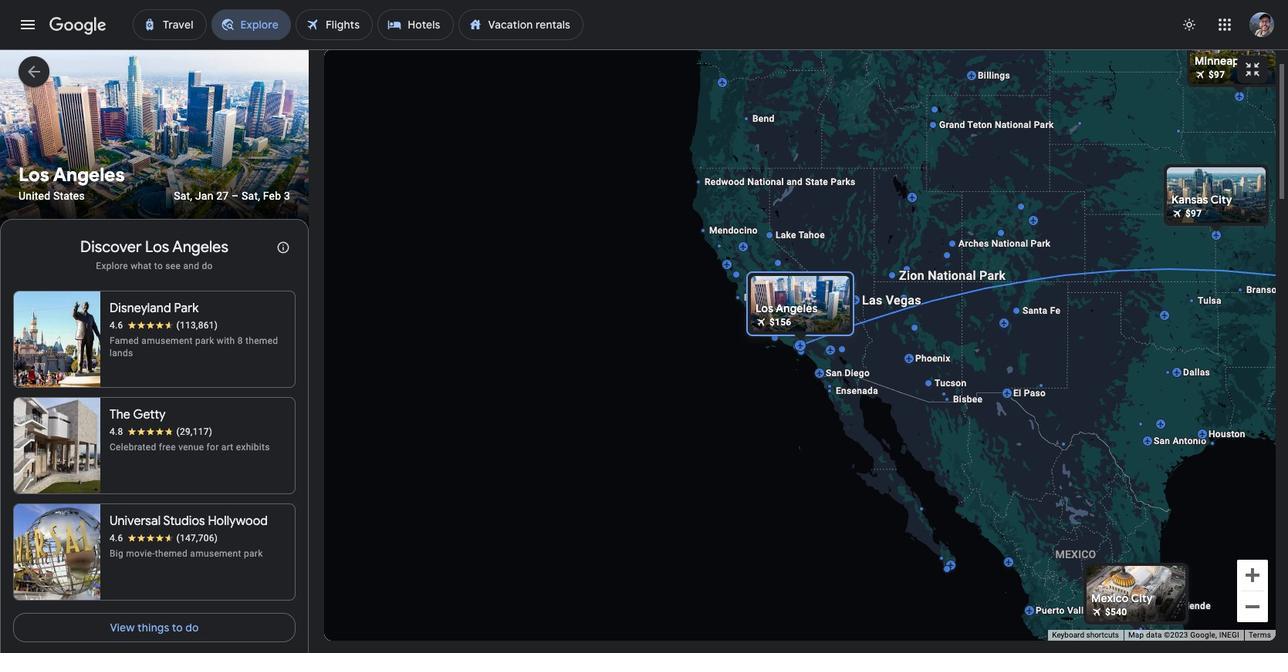 Task type: locate. For each thing, give the bounding box(es) containing it.
las vegas
[[862, 293, 921, 308]]

zion national park
[[899, 268, 1006, 283]]

8
[[238, 335, 243, 346]]

to for see
[[154, 261, 163, 271]]

angeles up $156
[[776, 301, 818, 315]]

and
[[786, 176, 803, 187], [183, 261, 199, 271]]

amusement down 4.6 out of 5 stars from 113,861 reviews "image"
[[142, 335, 193, 346]]

amusement down (147,706)
[[190, 549, 241, 559]]

1 4.6 from the top
[[110, 320, 123, 331]]

3
[[284, 190, 290, 202]]

0 horizontal spatial to
[[154, 261, 163, 271]]

el paso
[[1013, 388, 1046, 399]]

©2023
[[1164, 632, 1189, 640]]

1 horizontal spatial themed
[[246, 335, 278, 346]]

1 horizontal spatial big
[[744, 292, 758, 303]]

mexico up 540 us dollars text field
[[1091, 592, 1129, 606]]

4.6 inside "image"
[[110, 320, 123, 331]]

grand
[[939, 119, 965, 130]]

los angeles up $156 text field
[[755, 301, 818, 315]]

english (united states)
[[68, 628, 183, 642]]

themed down 4.6 out of 5 stars from 147,706 reviews image
[[155, 549, 188, 559]]

with
[[217, 335, 235, 346]]

national for arches national park
[[991, 238, 1028, 249]]

universal
[[110, 514, 161, 529]]

themed
[[246, 335, 278, 346], [155, 549, 188, 559]]

national right teton
[[995, 119, 1031, 130]]

4.6 inside image
[[110, 533, 123, 544]]

keyboard
[[1052, 632, 1085, 640]]

san left miguel
[[1114, 601, 1130, 612]]

0 vertical spatial san
[[826, 368, 842, 379]]

phoenix
[[915, 353, 950, 364]]

1 vertical spatial $97
[[1185, 208, 1202, 219]]

park up (113,861)
[[174, 301, 199, 316]]

studios
[[163, 514, 205, 529]]

1 horizontal spatial los angeles
[[755, 301, 818, 315]]

1 vertical spatial city
[[1131, 592, 1153, 606]]

los angeles up states
[[19, 163, 125, 186]]

2 horizontal spatial los
[[755, 301, 773, 315]]

kansas
[[1171, 193, 1208, 207]]

navigate back image
[[19, 56, 49, 87]]

park down (113,861)
[[195, 335, 214, 346]]

san left antonio
[[1154, 436, 1170, 447]]

$97 down minneapolis
[[1209, 69, 1225, 80]]

1 vertical spatial los
[[145, 237, 169, 257]]

$540
[[1105, 607, 1127, 618]]

the getty
[[110, 407, 166, 423]]

0 vertical spatial big
[[744, 292, 758, 303]]

billings
[[978, 70, 1010, 81]]

city left de
[[1131, 592, 1153, 606]]

san
[[826, 368, 842, 379], [1154, 436, 1170, 447], [1114, 601, 1130, 612]]

0 vertical spatial los
[[19, 163, 49, 186]]

0 horizontal spatial los
[[19, 163, 49, 186]]

0 horizontal spatial sat,
[[174, 190, 192, 202]]

0 vertical spatial park
[[195, 335, 214, 346]]

national down arches
[[928, 268, 976, 283]]

english (united states) button
[[38, 623, 195, 648]]

2 4.6 from the top
[[110, 533, 123, 544]]

to
[[154, 261, 163, 271], [172, 621, 183, 635]]

0 horizontal spatial $97
[[1185, 208, 1202, 219]]

1 vertical spatial 4.6
[[110, 533, 123, 544]]

big for big movie-themed amusement park
[[110, 549, 124, 559]]

city right kansas
[[1211, 193, 1232, 207]]

keyboard shortcuts
[[1052, 632, 1119, 640]]

explore what to see and do
[[96, 261, 213, 271]]

santa fe
[[1022, 305, 1060, 316]]

to left the see
[[154, 261, 163, 271]]

feb
[[263, 190, 281, 202]]

2 vertical spatial san
[[1114, 601, 1130, 612]]

mendocino
[[709, 225, 758, 236]]

universal studios hollywood
[[110, 514, 268, 529]]

things
[[137, 621, 169, 635]]

0 horizontal spatial angeles
[[53, 163, 125, 186]]

mexico for mexico city
[[1091, 592, 1129, 606]]

1 horizontal spatial and
[[786, 176, 803, 187]]

arches national park
[[958, 238, 1051, 249]]

1 horizontal spatial los
[[145, 237, 169, 257]]

1 horizontal spatial park
[[244, 549, 263, 559]]

explore
[[96, 261, 128, 271]]

terms link
[[1249, 632, 1271, 640]]

0 vertical spatial city
[[1211, 193, 1232, 207]]

2 horizontal spatial angeles
[[776, 301, 818, 315]]

0 horizontal spatial park
[[195, 335, 214, 346]]

sat, left jan
[[174, 190, 192, 202]]

santa
[[1022, 305, 1047, 316]]

4.8 out of 5 stars from 29,117 reviews image
[[110, 426, 213, 438]]

view
[[110, 621, 135, 635]]

bend
[[752, 113, 774, 124]]

4.6 down universal
[[110, 533, 123, 544]]

sur
[[760, 292, 775, 303]]

park right arches
[[1031, 238, 1051, 249]]

sat, right –
[[242, 190, 260, 202]]

1 vertical spatial mexico
[[1091, 592, 1129, 606]]

4.8
[[110, 427, 123, 437]]

big inside map region
[[744, 292, 758, 303]]

1 horizontal spatial angeles
[[172, 237, 228, 257]]

1 horizontal spatial $97
[[1209, 69, 1225, 80]]

$97 down kansas
[[1185, 208, 1202, 219]]

state
[[805, 176, 828, 187]]

discover los angeles
[[80, 237, 228, 257]]

1 vertical spatial park
[[244, 549, 263, 559]]

0 horizontal spatial themed
[[155, 549, 188, 559]]

los up "united"
[[19, 163, 49, 186]]

los
[[19, 163, 49, 186], [145, 237, 169, 257], [755, 301, 773, 315]]

dallas
[[1183, 367, 1210, 378]]

parks
[[831, 176, 855, 187]]

0 vertical spatial do
[[202, 261, 213, 271]]

1 sat, from the left
[[174, 190, 192, 202]]

and left state at the top of page
[[786, 176, 803, 187]]

national right arches
[[991, 238, 1028, 249]]

big left the movie-
[[110, 549, 124, 559]]

1 horizontal spatial to
[[172, 621, 183, 635]]

and right the see
[[183, 261, 199, 271]]

0 horizontal spatial big
[[110, 549, 124, 559]]

0 vertical spatial 4.6
[[110, 320, 123, 331]]

san antonio
[[1154, 436, 1206, 447]]

city for kansas city
[[1211, 193, 1232, 207]]

las
[[862, 293, 882, 308]]

venue
[[178, 442, 204, 453]]

jan
[[195, 190, 214, 202]]

national right redwood
[[747, 176, 784, 187]]

usd button
[[207, 623, 271, 648]]

0 horizontal spatial city
[[1131, 592, 1153, 606]]

discover
[[80, 237, 142, 257]]

san left diego
[[826, 368, 842, 379]]

1 vertical spatial to
[[172, 621, 183, 635]]

$156
[[769, 317, 791, 328]]

97 US dollars text field
[[1209, 69, 1225, 80]]

1 horizontal spatial san
[[1114, 601, 1130, 612]]

4.6 for universal studios hollywood
[[110, 533, 123, 544]]

what
[[131, 261, 152, 271]]

0 vertical spatial to
[[154, 261, 163, 271]]

to right things
[[172, 621, 183, 635]]

do
[[202, 261, 213, 271], [185, 621, 199, 635]]

los up explore what to see and do
[[145, 237, 169, 257]]

park inside famed amusement park with 8 themed lands
[[195, 335, 214, 346]]

0 vertical spatial angeles
[[53, 163, 125, 186]]

city
[[1211, 193, 1232, 207], [1131, 592, 1153, 606]]

san diego
[[826, 368, 870, 379]]

park down the arches national park
[[979, 268, 1006, 283]]

1 vertical spatial and
[[183, 261, 199, 271]]

los up $156
[[755, 301, 773, 315]]

change appearance image
[[1171, 6, 1208, 43]]

getty
[[133, 407, 166, 423]]

tahoe
[[798, 230, 825, 240]]

1 horizontal spatial sat,
[[242, 190, 260, 202]]

big left sur
[[744, 292, 758, 303]]

2 horizontal spatial san
[[1154, 436, 1170, 447]]

for
[[207, 442, 219, 453]]

mexico up puerto vallarta
[[1055, 548, 1096, 561]]

angeles up the see
[[172, 237, 228, 257]]

map region
[[308, 0, 1288, 654]]

tucson
[[934, 378, 966, 389]]

disneyland park
[[110, 301, 199, 316]]

0 vertical spatial mexico
[[1055, 548, 1096, 561]]

0 horizontal spatial san
[[826, 368, 842, 379]]

celebrated free venue for art exhibits
[[110, 442, 270, 453]]

mexico for mexico
[[1055, 548, 1096, 561]]

1 vertical spatial do
[[185, 621, 199, 635]]

0 vertical spatial $97
[[1209, 69, 1225, 80]]

vegas
[[886, 293, 921, 308]]

themed inside famed amusement park with 8 themed lands
[[246, 335, 278, 346]]

mexico
[[1055, 548, 1096, 561], [1091, 592, 1129, 606]]

redwood national and state parks
[[704, 176, 855, 187]]

97 US dollars text field
[[1185, 208, 1202, 219]]

celebrated
[[110, 442, 156, 453]]

angeles up states
[[53, 163, 125, 186]]

park down the hollywood
[[244, 549, 263, 559]]

national for redwood national and state parks
[[747, 176, 784, 187]]

park
[[195, 335, 214, 346], [244, 549, 263, 559]]

4.6 up famed on the bottom
[[110, 320, 123, 331]]

do right the see
[[202, 261, 213, 271]]

miguel
[[1133, 601, 1162, 612]]

(united
[[107, 628, 144, 642]]

0 vertical spatial themed
[[246, 335, 278, 346]]

2 vertical spatial angeles
[[776, 301, 818, 315]]

1 horizontal spatial city
[[1211, 193, 1232, 207]]

do right the states)
[[185, 621, 199, 635]]

0 vertical spatial amusement
[[142, 335, 193, 346]]

1 vertical spatial san
[[1154, 436, 1170, 447]]

park
[[1034, 119, 1054, 130], [1031, 238, 1051, 249], [979, 268, 1006, 283], [174, 301, 199, 316]]

vallarta
[[1067, 606, 1101, 616]]

los inside map region
[[755, 301, 773, 315]]

2 vertical spatial los
[[755, 301, 773, 315]]

0 vertical spatial los angeles
[[19, 163, 125, 186]]

1 vertical spatial big
[[110, 549, 124, 559]]

1 vertical spatial los angeles
[[755, 301, 818, 315]]

4.6
[[110, 320, 123, 331], [110, 533, 123, 544]]

themed right 8
[[246, 335, 278, 346]]

0 vertical spatial and
[[786, 176, 803, 187]]

0 horizontal spatial and
[[183, 261, 199, 271]]



Task type: describe. For each thing, give the bounding box(es) containing it.
redwood
[[704, 176, 745, 187]]

kansas city
[[1171, 193, 1232, 207]]

san for san diego
[[826, 368, 842, 379]]

diego
[[845, 368, 870, 379]]

(29,117)
[[176, 427, 213, 437]]

view smaller map image
[[1244, 60, 1262, 79]]

puerto vallarta
[[1036, 606, 1101, 616]]

arches
[[958, 238, 989, 249]]

loading results progress bar
[[0, 49, 1288, 52]]

de
[[1165, 601, 1175, 612]]

inegi
[[1220, 632, 1240, 640]]

national for zion national park
[[928, 268, 976, 283]]

los angeles inside map region
[[755, 301, 818, 315]]

grand teton national park
[[939, 119, 1054, 130]]

san miguel de allende
[[1114, 601, 1211, 612]]

dulut
[[1266, 44, 1288, 55]]

angeles inside map region
[[776, 301, 818, 315]]

1 vertical spatial themed
[[155, 549, 188, 559]]

4.6 for disneyland park
[[110, 320, 123, 331]]

view things to do
[[110, 621, 199, 635]]

ensenada
[[836, 386, 878, 396]]

google,
[[1191, 632, 1218, 640]]

and inside map region
[[786, 176, 803, 187]]

–
[[232, 190, 239, 202]]

big sur
[[744, 292, 775, 303]]

bisbee
[[953, 394, 983, 405]]

usd
[[237, 628, 258, 642]]

free
[[159, 442, 176, 453]]

27
[[216, 190, 229, 202]]

amusement inside famed amusement park with 8 themed lands
[[142, 335, 193, 346]]

data
[[1146, 632, 1162, 640]]

san for san miguel de allende
[[1114, 601, 1130, 612]]

the
[[110, 407, 130, 423]]

terms
[[1249, 632, 1271, 640]]

exhibits
[[236, 442, 270, 453]]

keyboard shortcuts button
[[1052, 631, 1119, 642]]

fe
[[1050, 305, 1060, 316]]

(113,861)
[[176, 320, 218, 331]]

mexico city
[[1091, 592, 1153, 606]]

english
[[68, 628, 104, 642]]

$97 for minneapolis
[[1209, 69, 1225, 80]]

disneyland
[[110, 301, 171, 316]]

to for do
[[172, 621, 183, 635]]

san for san antonio
[[1154, 436, 1170, 447]]

states
[[53, 190, 85, 202]]

540 US dollars text field
[[1105, 607, 1127, 618]]

lake tahoe
[[775, 230, 825, 240]]

city for mexico city
[[1131, 592, 1153, 606]]

0 horizontal spatial do
[[185, 621, 199, 635]]

park right teton
[[1034, 119, 1054, 130]]

lands
[[110, 348, 133, 359]]

2 sat, from the left
[[242, 190, 260, 202]]

1 vertical spatial angeles
[[172, 237, 228, 257]]

$97 for kansas city
[[1185, 208, 1202, 219]]

156 US dollars text field
[[769, 317, 791, 328]]

famed
[[110, 335, 139, 346]]

united
[[19, 190, 50, 202]]

lincoln
[[1185, 190, 1216, 201]]

1 vertical spatial amusement
[[190, 549, 241, 559]]

main menu image
[[19, 15, 37, 34]]

0 horizontal spatial los angeles
[[19, 163, 125, 186]]

allende
[[1178, 601, 1211, 612]]

puerto
[[1036, 606, 1065, 616]]

paso
[[1024, 388, 1046, 399]]

4.6 out of 5 stars from 113,861 reviews image
[[110, 319, 218, 332]]

(147,706)
[[176, 533, 218, 544]]

see
[[165, 261, 181, 271]]

map data ©2023 google, inegi
[[1129, 632, 1240, 640]]

sat, jan 27 – sat, feb 3
[[174, 190, 290, 202]]

teton
[[967, 119, 992, 130]]

famed amusement park with 8 themed lands
[[110, 335, 278, 359]]

big movie-themed amusement park
[[110, 549, 263, 559]]

shortcuts
[[1087, 632, 1119, 640]]

4.6 out of 5 stars from 147,706 reviews image
[[110, 532, 218, 545]]

about these results image
[[265, 229, 302, 266]]

el
[[1013, 388, 1021, 399]]

1 horizontal spatial do
[[202, 261, 213, 271]]

antonio
[[1173, 436, 1206, 447]]

map
[[1129, 632, 1144, 640]]

movie-
[[126, 549, 155, 559]]

lake
[[775, 230, 796, 240]]

zion
[[899, 268, 924, 283]]

big for big sur
[[744, 292, 758, 303]]

branson
[[1246, 284, 1282, 295]]

states)
[[147, 628, 183, 642]]

hollywood
[[208, 514, 268, 529]]

houston
[[1209, 429, 1245, 440]]



Task type: vqa. For each thing, say whether or not it's contained in the screenshot.


